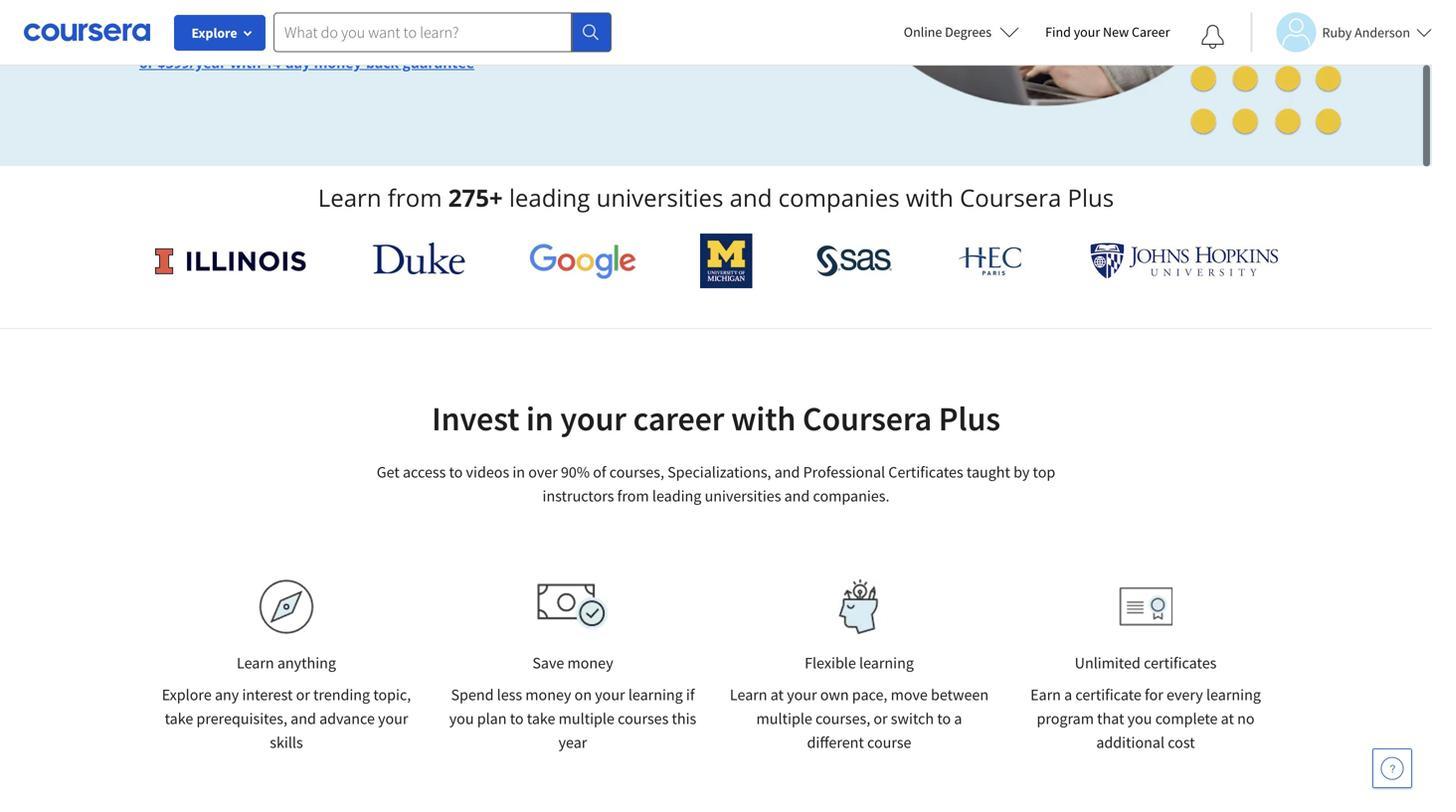 Task type: describe. For each thing, give the bounding box(es) containing it.
certificate
[[1075, 685, 1142, 705]]

this
[[672, 709, 696, 729]]

instructors
[[543, 486, 614, 506]]

learn for learn anything
[[237, 653, 274, 673]]

google image
[[529, 243, 636, 279]]

move
[[891, 685, 928, 705]]

earn
[[1030, 685, 1061, 705]]

explore for explore
[[191, 24, 237, 42]]

start 7-day free trial button
[[139, 0, 347, 40]]

0 horizontal spatial with
[[230, 53, 261, 72]]

save money image
[[537, 584, 609, 631]]

flexible learning
[[805, 653, 914, 673]]

unlimited certificates image
[[1119, 587, 1172, 627]]

1 horizontal spatial with
[[731, 397, 796, 440]]

learn for learn at your own pace, move between multiple courses, or switch to a different course
[[730, 685, 767, 705]]

additional
[[1096, 733, 1165, 753]]

courses, for of
[[609, 462, 664, 482]]

to inside 'get access to videos in over 90% of courses, specializations, and professional certificates taught by top instructors from leading universities and companies.'
[[449, 462, 463, 482]]

ruby anderson
[[1322, 23, 1410, 41]]

universities inside 'get access to videos in over 90% of courses, specializations, and professional certificates taught by top instructors from leading universities and companies.'
[[705, 486, 781, 506]]

0 vertical spatial from
[[388, 181, 442, 214]]

invest in your career with coursera plus
[[432, 397, 1000, 440]]

to inside 'learn at your own pace, move between multiple courses, or switch to a different course'
[[937, 709, 951, 729]]

or inside 'learn at your own pace, move between multiple courses, or switch to a different course'
[[874, 709, 888, 729]]

companies
[[778, 181, 900, 214]]

learning for spend less money on your learning if you plan to take multiple courses this year
[[628, 685, 683, 705]]

ruby anderson button
[[1251, 12, 1432, 52]]

0 vertical spatial money
[[567, 653, 613, 673]]

trial
[[284, 6, 315, 26]]

videos
[[466, 462, 509, 482]]

anderson
[[1355, 23, 1410, 41]]

between
[[931, 685, 989, 705]]

guarantee
[[403, 53, 474, 72]]

less
[[497, 685, 522, 705]]

if
[[686, 685, 695, 705]]

ruby
[[1322, 23, 1352, 41]]

find your new career link
[[1035, 20, 1180, 45]]

help center image
[[1380, 757, 1404, 781]]

0 vertical spatial in
[[526, 397, 554, 440]]

any
[[215, 685, 239, 705]]

1 horizontal spatial day
[[285, 53, 310, 72]]

0 vertical spatial leading
[[509, 181, 590, 214]]

spend less money on your learning if you plan to take multiple courses this year
[[449, 685, 696, 753]]

duke university image
[[373, 243, 465, 274]]

save money
[[532, 653, 613, 673]]

day inside button
[[222, 6, 248, 26]]

specializations,
[[667, 462, 771, 482]]

skills
[[270, 733, 303, 753]]

your inside explore any interest or trending topic, take prerequisites, and advance your skills
[[378, 709, 408, 729]]

flexible learning image
[[825, 580, 894, 635]]

get access to videos in over 90% of courses, specializations, and professional certificates taught by top instructors from leading universities and companies.
[[377, 462, 1055, 506]]

courses
[[618, 709, 669, 729]]

over
[[528, 462, 558, 482]]

or $399 /year with 14-day money-back guarantee
[[139, 53, 474, 72]]

and down professional
[[784, 486, 810, 506]]

every
[[1167, 685, 1203, 705]]

sas image
[[816, 245, 893, 277]]

your inside 'learn at your own pace, move between multiple courses, or switch to a different course'
[[787, 685, 817, 705]]

free
[[251, 6, 281, 26]]

career
[[633, 397, 724, 440]]

no
[[1237, 709, 1255, 729]]

top
[[1033, 462, 1055, 482]]

at inside 'learn at your own pace, move between multiple courses, or switch to a different course'
[[771, 685, 784, 705]]

complete
[[1155, 709, 1218, 729]]

professional
[[803, 462, 885, 482]]

$399
[[158, 53, 190, 72]]

learn anything
[[237, 653, 336, 673]]

1 horizontal spatial plus
[[1068, 181, 1114, 214]]

get
[[377, 462, 400, 482]]

money-
[[314, 53, 366, 72]]

pace,
[[852, 685, 888, 705]]

explore any interest or trending topic, take prerequisites, and advance your skills
[[162, 685, 411, 753]]

your right find on the right of the page
[[1074, 23, 1100, 41]]

earn a certificate for every learning program that you complete at no additional cost
[[1030, 685, 1261, 753]]

1 vertical spatial coursera
[[803, 397, 932, 440]]

learn from 275+ leading universities and companies with coursera plus
[[318, 181, 1114, 214]]

cost
[[1168, 733, 1195, 753]]

from inside 'get access to videos in over 90% of courses, specializations, and professional certificates taught by top instructors from leading universities and companies.'
[[617, 486, 649, 506]]

university of illinois at urbana-champaign image
[[153, 245, 309, 277]]

at inside earn a certificate for every learning program that you complete at no additional cost
[[1221, 709, 1234, 729]]

online
[[904, 23, 942, 41]]

spend
[[451, 685, 494, 705]]

interest
[[242, 685, 293, 705]]

certificates
[[1144, 653, 1217, 673]]

degrees
[[945, 23, 992, 41]]

show notifications image
[[1201, 25, 1225, 49]]

invest
[[432, 397, 519, 440]]

What do you want to learn? text field
[[273, 12, 572, 52]]

coursera image
[[24, 16, 150, 48]]



Task type: locate. For each thing, give the bounding box(es) containing it.
/year
[[190, 53, 226, 72]]

0 vertical spatial universities
[[596, 181, 723, 214]]

find your new career
[[1045, 23, 1170, 41]]

explore inside "popup button"
[[191, 24, 237, 42]]

you inside spend less money on your learning if you plan to take multiple courses this year
[[449, 709, 474, 729]]

multiple inside 'learn at your own pace, move between multiple courses, or switch to a different course'
[[756, 709, 812, 729]]

switch
[[891, 709, 934, 729]]

1 vertical spatial explore
[[162, 685, 212, 705]]

a
[[1064, 685, 1072, 705], [954, 709, 962, 729]]

flexible
[[805, 653, 856, 673]]

learn inside 'learn at your own pace, move between multiple courses, or switch to a different course'
[[730, 685, 767, 705]]

back
[[366, 53, 399, 72]]

1 horizontal spatial multiple
[[756, 709, 812, 729]]

advance
[[319, 709, 375, 729]]

learn for learn from 275+ leading universities and companies with coursera plus
[[318, 181, 381, 214]]

that
[[1097, 709, 1124, 729]]

trending
[[313, 685, 370, 705]]

2 take from the left
[[527, 709, 555, 729]]

1 vertical spatial learn
[[237, 653, 274, 673]]

save
[[532, 653, 564, 673]]

0 horizontal spatial multiple
[[559, 709, 615, 729]]

0 horizontal spatial take
[[165, 709, 193, 729]]

courses, inside 'get access to videos in over 90% of courses, specializations, and professional certificates taught by top instructors from leading universities and companies.'
[[609, 462, 664, 482]]

in up over
[[526, 397, 554, 440]]

learn up duke university 'image'
[[318, 181, 381, 214]]

on
[[574, 685, 592, 705]]

1 multiple from the left
[[559, 709, 615, 729]]

for
[[1145, 685, 1163, 705]]

learning up courses
[[628, 685, 683, 705]]

1 you from the left
[[449, 709, 474, 729]]

coursera up "hec paris" 'image'
[[960, 181, 1061, 214]]

2 vertical spatial learn
[[730, 685, 767, 705]]

0 vertical spatial a
[[1064, 685, 1072, 705]]

90%
[[561, 462, 590, 482]]

0 horizontal spatial leading
[[509, 181, 590, 214]]

courses, for multiple
[[816, 709, 870, 729]]

learn right if
[[730, 685, 767, 705]]

learn at your own pace, move between multiple courses, or switch to a different course
[[730, 685, 989, 753]]

courses,
[[609, 462, 664, 482], [816, 709, 870, 729]]

2 vertical spatial with
[[731, 397, 796, 440]]

1 horizontal spatial leading
[[652, 486, 701, 506]]

your inside spend less money on your learning if you plan to take multiple courses this year
[[595, 685, 625, 705]]

leading up google image
[[509, 181, 590, 214]]

2 horizontal spatial learning
[[1206, 685, 1261, 705]]

0 horizontal spatial coursera
[[803, 397, 932, 440]]

1 vertical spatial plus
[[939, 397, 1000, 440]]

0 vertical spatial coursera
[[960, 181, 1061, 214]]

0 vertical spatial explore
[[191, 24, 237, 42]]

explore button
[[174, 15, 266, 51]]

program
[[1037, 709, 1094, 729]]

or inside explore any interest or trending topic, take prerequisites, and advance your skills
[[296, 685, 310, 705]]

to
[[449, 462, 463, 482], [510, 709, 524, 729], [937, 709, 951, 729]]

to inside spend less money on your learning if you plan to take multiple courses this year
[[510, 709, 524, 729]]

0 horizontal spatial or
[[139, 53, 154, 72]]

0 vertical spatial plus
[[1068, 181, 1114, 214]]

university of michigan image
[[700, 234, 753, 288]]

0 horizontal spatial at
[[771, 685, 784, 705]]

7-
[[209, 6, 222, 26]]

from right instructors
[[617, 486, 649, 506]]

topic,
[[373, 685, 411, 705]]

start
[[171, 6, 206, 26]]

and up skills
[[291, 709, 316, 729]]

multiple inside spend less money on your learning if you plan to take multiple courses this year
[[559, 709, 615, 729]]

courses, inside 'learn at your own pace, move between multiple courses, or switch to a different course'
[[816, 709, 870, 729]]

0 horizontal spatial you
[[449, 709, 474, 729]]

explore up /year
[[191, 24, 237, 42]]

to right plan
[[510, 709, 524, 729]]

leading down specializations,
[[652, 486, 701, 506]]

or
[[139, 53, 154, 72], [296, 685, 310, 705], [874, 709, 888, 729]]

money inside spend less money on your learning if you plan to take multiple courses this year
[[525, 685, 571, 705]]

0 horizontal spatial courses,
[[609, 462, 664, 482]]

take inside spend less money on your learning if you plan to take multiple courses this year
[[527, 709, 555, 729]]

leading inside 'get access to videos in over 90% of courses, specializations, and professional certificates taught by top instructors from leading universities and companies.'
[[652, 486, 701, 506]]

0 vertical spatial learn
[[318, 181, 381, 214]]

1 vertical spatial with
[[906, 181, 954, 214]]

access
[[403, 462, 446, 482]]

learning up no
[[1206, 685, 1261, 705]]

anything
[[277, 653, 336, 673]]

explore
[[191, 24, 237, 42], [162, 685, 212, 705]]

taught
[[967, 462, 1010, 482]]

multiple up the different
[[756, 709, 812, 729]]

online degrees button
[[888, 10, 1035, 54]]

find
[[1045, 23, 1071, 41]]

1 vertical spatial in
[[513, 462, 525, 482]]

2 multiple from the left
[[756, 709, 812, 729]]

you
[[449, 709, 474, 729], [1127, 709, 1152, 729]]

0 horizontal spatial from
[[388, 181, 442, 214]]

0 vertical spatial or
[[139, 53, 154, 72]]

1 vertical spatial courses,
[[816, 709, 870, 729]]

in left over
[[513, 462, 525, 482]]

universities down specializations,
[[705, 486, 781, 506]]

take right plan
[[527, 709, 555, 729]]

take
[[165, 709, 193, 729], [527, 709, 555, 729]]

own
[[820, 685, 849, 705]]

with up specializations,
[[731, 397, 796, 440]]

certificates
[[888, 462, 963, 482]]

course
[[867, 733, 911, 753]]

your
[[1074, 23, 1100, 41], [560, 397, 626, 440], [595, 685, 625, 705], [787, 685, 817, 705], [378, 709, 408, 729]]

online degrees
[[904, 23, 992, 41]]

money down save
[[525, 685, 571, 705]]

1 horizontal spatial learning
[[859, 653, 914, 673]]

to right access
[[449, 462, 463, 482]]

courses, right of
[[609, 462, 664, 482]]

0 horizontal spatial learning
[[628, 685, 683, 705]]

None search field
[[273, 12, 612, 52]]

with
[[230, 53, 261, 72], [906, 181, 954, 214], [731, 397, 796, 440]]

unlimited
[[1075, 653, 1141, 673]]

day
[[222, 6, 248, 26], [285, 53, 310, 72]]

from left 275+
[[388, 181, 442, 214]]

explore left any
[[162, 685, 212, 705]]

1 horizontal spatial you
[[1127, 709, 1152, 729]]

275+
[[448, 181, 503, 214]]

day left money-
[[285, 53, 310, 72]]

0 vertical spatial at
[[771, 685, 784, 705]]

prerequisites,
[[196, 709, 287, 729]]

a inside earn a certificate for every learning program that you complete at no additional cost
[[1064, 685, 1072, 705]]

leading
[[509, 181, 590, 214], [652, 486, 701, 506]]

you up additional
[[1127, 709, 1152, 729]]

or up 'course'
[[874, 709, 888, 729]]

1 horizontal spatial take
[[527, 709, 555, 729]]

universities up university of michigan image
[[596, 181, 723, 214]]

take inside explore any interest or trending topic, take prerequisites, and advance your skills
[[165, 709, 193, 729]]

to down between
[[937, 709, 951, 729]]

a down between
[[954, 709, 962, 729]]

learning for earn a certificate for every learning program that you complete at no additional cost
[[1206, 685, 1261, 705]]

courses, up the different
[[816, 709, 870, 729]]

1 horizontal spatial at
[[1221, 709, 1234, 729]]

johns hopkins university image
[[1090, 243, 1279, 279]]

money up the on
[[567, 653, 613, 673]]

1 vertical spatial at
[[1221, 709, 1234, 729]]

new
[[1103, 23, 1129, 41]]

and left professional
[[774, 462, 800, 482]]

explore for explore any interest or trending topic, take prerequisites, and advance your skills
[[162, 685, 212, 705]]

take left prerequisites,
[[165, 709, 193, 729]]

your left own
[[787, 685, 817, 705]]

multiple down the on
[[559, 709, 615, 729]]

0 horizontal spatial plus
[[939, 397, 1000, 440]]

or down "anything"
[[296, 685, 310, 705]]

1 vertical spatial a
[[954, 709, 962, 729]]

0 horizontal spatial learn
[[237, 653, 274, 673]]

2 vertical spatial or
[[874, 709, 888, 729]]

1 take from the left
[[165, 709, 193, 729]]

at left own
[[771, 685, 784, 705]]

learning inside earn a certificate for every learning program that you complete at no additional cost
[[1206, 685, 1261, 705]]

day left free
[[222, 6, 248, 26]]

start 7-day free trial
[[171, 6, 315, 26]]

with left 14-
[[230, 53, 261, 72]]

learning
[[859, 653, 914, 673], [628, 685, 683, 705], [1206, 685, 1261, 705]]

in inside 'get access to videos in over 90% of courses, specializations, and professional certificates taught by top instructors from leading universities and companies.'
[[513, 462, 525, 482]]

you down "spend"
[[449, 709, 474, 729]]

2 horizontal spatial learn
[[730, 685, 767, 705]]

1 horizontal spatial coursera
[[960, 181, 1061, 214]]

1 horizontal spatial courses,
[[816, 709, 870, 729]]

your right the on
[[595, 685, 625, 705]]

14-
[[265, 53, 285, 72]]

by
[[1014, 462, 1030, 482]]

1 horizontal spatial from
[[617, 486, 649, 506]]

plan
[[477, 709, 507, 729]]

year
[[559, 733, 587, 753]]

0 horizontal spatial day
[[222, 6, 248, 26]]

and up university of michigan image
[[730, 181, 772, 214]]

learn up interest
[[237, 653, 274, 673]]

you inside earn a certificate for every learning program that you complete at no additional cost
[[1127, 709, 1152, 729]]

2 horizontal spatial with
[[906, 181, 954, 214]]

1 horizontal spatial to
[[510, 709, 524, 729]]

with right companies
[[906, 181, 954, 214]]

and
[[730, 181, 772, 214], [774, 462, 800, 482], [784, 486, 810, 506], [291, 709, 316, 729]]

different
[[807, 733, 864, 753]]

learn anything image
[[259, 580, 314, 635]]

0 horizontal spatial a
[[954, 709, 962, 729]]

your down 'topic,'
[[378, 709, 408, 729]]

learn
[[318, 181, 381, 214], [237, 653, 274, 673], [730, 685, 767, 705]]

multiple
[[559, 709, 615, 729], [756, 709, 812, 729]]

explore inside explore any interest or trending topic, take prerequisites, and advance your skills
[[162, 685, 212, 705]]

0 vertical spatial day
[[222, 6, 248, 26]]

career
[[1132, 23, 1170, 41]]

at
[[771, 685, 784, 705], [1221, 709, 1234, 729]]

a inside 'learn at your own pace, move between multiple courses, or switch to a different course'
[[954, 709, 962, 729]]

2 you from the left
[[1127, 709, 1152, 729]]

universities
[[596, 181, 723, 214], [705, 486, 781, 506]]

1 vertical spatial universities
[[705, 486, 781, 506]]

1 vertical spatial or
[[296, 685, 310, 705]]

coursera
[[960, 181, 1061, 214], [803, 397, 932, 440]]

a right earn
[[1064, 685, 1072, 705]]

1 horizontal spatial a
[[1064, 685, 1072, 705]]

1 vertical spatial money
[[525, 685, 571, 705]]

0 vertical spatial courses,
[[609, 462, 664, 482]]

plus
[[1068, 181, 1114, 214], [939, 397, 1000, 440]]

from
[[388, 181, 442, 214], [617, 486, 649, 506]]

0 vertical spatial with
[[230, 53, 261, 72]]

1 horizontal spatial learn
[[318, 181, 381, 214]]

companies.
[[813, 486, 890, 506]]

learning inside spend less money on your learning if you plan to take multiple courses this year
[[628, 685, 683, 705]]

of
[[593, 462, 606, 482]]

unlimited certificates
[[1075, 653, 1217, 673]]

1 horizontal spatial or
[[296, 685, 310, 705]]

hec paris image
[[956, 241, 1026, 281]]

1 vertical spatial leading
[[652, 486, 701, 506]]

0 horizontal spatial to
[[449, 462, 463, 482]]

2 horizontal spatial to
[[937, 709, 951, 729]]

and inside explore any interest or trending topic, take prerequisites, and advance your skills
[[291, 709, 316, 729]]

your up of
[[560, 397, 626, 440]]

at left no
[[1221, 709, 1234, 729]]

1 vertical spatial from
[[617, 486, 649, 506]]

or left $399
[[139, 53, 154, 72]]

learning up pace,
[[859, 653, 914, 673]]

2 horizontal spatial or
[[874, 709, 888, 729]]

coursera up professional
[[803, 397, 932, 440]]

1 vertical spatial day
[[285, 53, 310, 72]]



Task type: vqa. For each thing, say whether or not it's contained in the screenshot.
the bottommost list box
no



